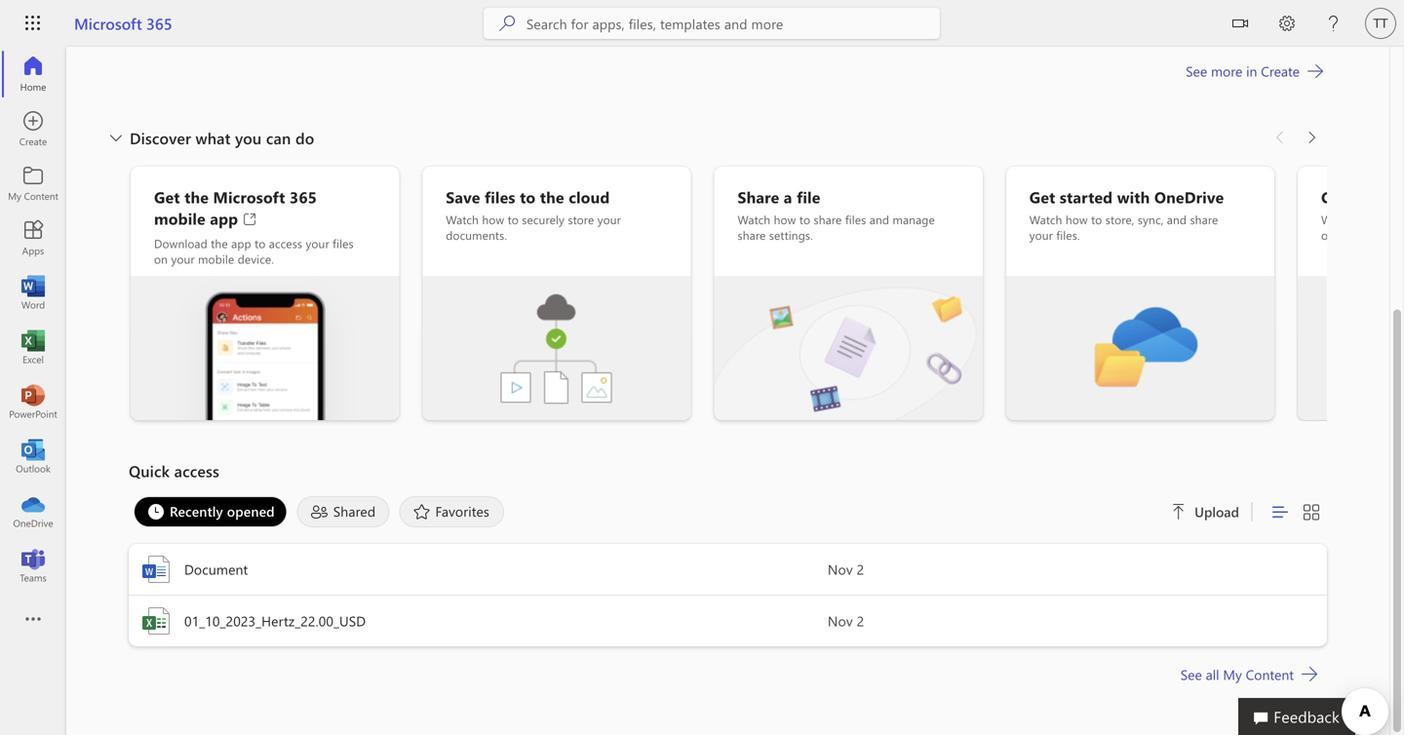 Task type: describe. For each thing, give the bounding box(es) containing it.
see all my content
[[1181, 666, 1294, 684]]

see for see more in create
[[1186, 62, 1207, 80]]

tt
[[1373, 16, 1388, 31]]

name document cell
[[129, 554, 828, 585]]

app inside download the app to access your files on your mobile device.
[[231, 235, 251, 251]]

apps image
[[23, 228, 43, 248]]

nov for document
[[828, 560, 853, 578]]

your right "on" in the left top of the page
[[171, 251, 195, 267]]

share
[[738, 186, 779, 207]]

powerpoint image
[[23, 392, 43, 411]]

quick
[[129, 460, 170, 481]]

files inside share a file watch how to share files and manage share settings.
[[845, 212, 866, 227]]

recently opened
[[170, 502, 275, 520]]

watch inside save files to the cloud watch how to securely store your documents.
[[446, 212, 479, 227]]

started
[[1060, 186, 1113, 207]]

tab list containing recently opened
[[129, 496, 1148, 528]]

2 for document
[[857, 560, 864, 578]]

to inside collaborate watch how to ed
[[1383, 212, 1394, 227]]


[[1233, 16, 1248, 31]]

watch inside share a file watch how to share files and manage share settings.
[[738, 212, 771, 227]]

document
[[184, 560, 248, 578]]

view more apps image
[[23, 610, 43, 630]]

see for see all my content
[[1181, 666, 1202, 684]]

collaborate in real time image
[[1298, 276, 1404, 420]]

mobile inside get the microsoft 365 mobile app
[[154, 208, 206, 229]]

the for download the app to access your files on your mobile device.
[[211, 235, 228, 251]]

microsoft inside banner
[[74, 13, 142, 34]]

onedrive image
[[23, 501, 43, 521]]

opened
[[227, 502, 275, 520]]

your inside save files to the cloud watch how to securely store your documents.
[[597, 212, 621, 227]]

microsoft 365 banner
[[0, 0, 1404, 50]]

2 for 01_10_2023_hertz_22.00_usd
[[857, 612, 864, 630]]

watch inside the get started with onedrive watch how to store, sync, and share your files.
[[1029, 212, 1062, 227]]

 button
[[1217, 0, 1264, 50]]

settings.
[[769, 227, 813, 243]]

you
[[235, 127, 262, 148]]

to inside the get started with onedrive watch how to store, sync, and share your files.
[[1091, 212, 1102, 227]]

how inside collaborate watch how to ed
[[1357, 212, 1380, 227]]

mobile inside download the app to access your files on your mobile device.
[[198, 251, 234, 267]]

get for get started with onedrive watch how to store, sync, and share your files.
[[1029, 186, 1055, 207]]

download
[[154, 235, 208, 251]]

save files to the cloud watch how to securely store your documents.
[[446, 186, 621, 243]]

how inside share a file watch how to share files and manage share settings.
[[774, 212, 796, 227]]

01_10_2023_hertz_22.00_usd
[[184, 612, 366, 630]]

favorites
[[435, 502, 489, 520]]

see more in create link
[[1184, 59, 1327, 83]]

your right device.
[[306, 235, 329, 251]]

feedback
[[1274, 706, 1340, 727]]

how inside save files to the cloud watch how to securely store your documents.
[[482, 212, 504, 227]]

to left "securely"
[[508, 212, 519, 227]]

files.
[[1056, 227, 1080, 243]]

and inside share a file watch how to share files and manage share settings.
[[870, 212, 889, 227]]

a
[[784, 186, 792, 207]]

none search field inside microsoft 365 banner
[[484, 8, 940, 39]]

shared tab
[[292, 496, 394, 528]]

outlook image
[[23, 447, 43, 466]]

create
[[1261, 62, 1300, 80]]

get the microsoft 365 mobile app image
[[131, 276, 399, 420]]


[[1302, 667, 1317, 683]]

file
[[797, 186, 820, 207]]

and inside the get started with onedrive watch how to store, sync, and share your files.
[[1167, 212, 1187, 227]]

my content image
[[23, 174, 43, 193]]

share a file image
[[714, 276, 983, 420]]

manage
[[893, 212, 935, 227]]

all
[[1206, 666, 1219, 684]]

excel image
[[140, 606, 172, 637]]

shared element
[[297, 496, 390, 528]]

feedback button
[[1239, 698, 1355, 735]]

the for get the microsoft 365 mobile app
[[184, 186, 209, 207]]



Task type: locate. For each thing, give the bounding box(es) containing it.
word image
[[140, 554, 172, 585]]

0 vertical spatial microsoft
[[74, 13, 142, 34]]

 upload
[[1171, 503, 1239, 521]]

excel image
[[23, 337, 43, 357]]

the up download at the left top of page
[[184, 186, 209, 207]]

files inside download the app to access your files on your mobile device.
[[333, 235, 354, 251]]

1 horizontal spatial access
[[269, 235, 302, 251]]

1 watch from the left
[[446, 212, 479, 227]]

0 vertical spatial nov 2
[[828, 560, 864, 578]]

how inside the get started with onedrive watch how to store, sync, and share your files.
[[1066, 212, 1088, 227]]

do
[[295, 127, 314, 148]]

see left all
[[1181, 666, 1202, 684]]

app up download the app to access your files on your mobile device. on the top
[[210, 208, 238, 229]]

to down get the microsoft 365 mobile app
[[255, 235, 266, 251]]

documents.
[[446, 227, 507, 243]]

get for get the microsoft 365 mobile app
[[154, 186, 180, 207]]

securely
[[522, 212, 565, 227]]

0 horizontal spatial the
[[184, 186, 209, 207]]

to inside download the app to access your files on your mobile device.
[[255, 235, 266, 251]]

and
[[870, 212, 889, 227], [1167, 212, 1187, 227]]

home image
[[23, 64, 43, 84]]

share inside the get started with onedrive watch how to store, sync, and share your files.
[[1190, 212, 1218, 227]]

share down onedrive
[[1190, 212, 1218, 227]]

download the app to access your files on your mobile device.
[[154, 235, 354, 267]]

2 2 from the top
[[857, 612, 864, 630]]

see left more in the right of the page
[[1186, 62, 1207, 80]]

collaborate watch how to ed
[[1321, 186, 1404, 258]]

more
[[1211, 62, 1243, 80]]

your left files.
[[1029, 227, 1053, 243]]

0 horizontal spatial files
[[333, 235, 354, 251]]

2 horizontal spatial share
[[1190, 212, 1218, 227]]

to up "securely"
[[520, 186, 536, 207]]

next image
[[1302, 122, 1321, 153]]

the up "securely"
[[540, 186, 564, 207]]

recently opened element
[[134, 496, 287, 528]]

files right save
[[485, 186, 515, 207]]

on
[[154, 251, 168, 267]]

1 vertical spatial app
[[231, 235, 251, 251]]

get inside the get started with onedrive watch how to store, sync, and share your files.
[[1029, 186, 1055, 207]]

ed
[[1397, 212, 1404, 227]]

with
[[1117, 186, 1150, 207]]

to
[[520, 186, 536, 207], [508, 212, 519, 227], [799, 212, 810, 227], [1091, 212, 1102, 227], [1383, 212, 1394, 227], [255, 235, 266, 251]]

1 and from the left
[[870, 212, 889, 227]]

device.
[[238, 251, 274, 267]]

share for get started with onedrive
[[1190, 212, 1218, 227]]

1 horizontal spatial files
[[485, 186, 515, 207]]

1 vertical spatial nov 2
[[828, 612, 864, 630]]

mobile up download at the left top of page
[[154, 208, 206, 229]]

1 horizontal spatial 365
[[290, 186, 317, 207]]

4 how from the left
[[1357, 212, 1380, 227]]

2 nov from the top
[[828, 612, 853, 630]]

how
[[482, 212, 504, 227], [774, 212, 796, 227], [1066, 212, 1088, 227], [1357, 212, 1380, 227]]

navigation
[[0, 47, 66, 593]]

save files to the cloud image
[[422, 276, 691, 420]]

share a file watch how to share files and manage share settings.
[[738, 186, 935, 243]]

365 inside banner
[[146, 13, 172, 34]]


[[1171, 504, 1187, 520]]

cloud
[[569, 186, 610, 207]]

get started with onedrive image
[[1006, 276, 1274, 420]]

your
[[597, 212, 621, 227], [1029, 227, 1053, 243], [306, 235, 329, 251], [171, 251, 195, 267]]

1 horizontal spatial and
[[1167, 212, 1187, 227]]

get the microsoft 365 mobile app
[[154, 186, 317, 229]]

get started with onedrive watch how to store, sync, and share your files.
[[1029, 186, 1224, 243]]

1 horizontal spatial share
[[814, 212, 842, 227]]

tt button
[[1357, 0, 1404, 47]]

mobile left device.
[[198, 251, 234, 267]]

1 horizontal spatial the
[[211, 235, 228, 251]]

share down 'share'
[[738, 227, 766, 243]]

discover what you can do
[[130, 127, 314, 148]]

how down 'a'
[[774, 212, 796, 227]]

watch down 'share'
[[738, 212, 771, 227]]

1 get from the left
[[154, 186, 180, 207]]

to down file
[[799, 212, 810, 227]]

1 vertical spatial files
[[845, 212, 866, 227]]

can
[[266, 127, 291, 148]]

recently
[[170, 502, 223, 520]]

how left "securely"
[[482, 212, 504, 227]]

favorites tab
[[394, 496, 509, 528]]

0 horizontal spatial access
[[174, 460, 219, 481]]

4 watch from the left
[[1321, 212, 1354, 227]]

get
[[154, 186, 180, 207], [1029, 186, 1055, 207]]

2 how from the left
[[774, 212, 796, 227]]

to inside share a file watch how to share files and manage share settings.
[[799, 212, 810, 227]]

share for share a file
[[738, 227, 766, 243]]

word image
[[23, 283, 43, 302]]

how down started
[[1066, 212, 1088, 227]]

and down onedrive
[[1167, 212, 1187, 227]]

files right device.
[[333, 235, 354, 251]]

app down get the microsoft 365 mobile app
[[231, 235, 251, 251]]

content
[[1246, 666, 1294, 684]]

0 vertical spatial access
[[269, 235, 302, 251]]

365 inside get the microsoft 365 mobile app
[[290, 186, 317, 207]]

microsoft 365
[[74, 13, 172, 34]]

the inside save files to the cloud watch how to securely store your documents.
[[540, 186, 564, 207]]

onedrive
[[1154, 186, 1224, 207]]

app
[[210, 208, 238, 229], [231, 235, 251, 251]]

0 horizontal spatial and
[[870, 212, 889, 227]]

1 vertical spatial 2
[[857, 612, 864, 630]]

quick access
[[129, 460, 219, 481]]

share
[[814, 212, 842, 227], [1190, 212, 1218, 227], [738, 227, 766, 243]]

your right store
[[597, 212, 621, 227]]

your inside the get started with onedrive watch how to store, sync, and share your files.
[[1029, 227, 1053, 243]]

the right download at the left top of page
[[211, 235, 228, 251]]

watch down collaborate
[[1321, 212, 1354, 227]]

0 vertical spatial mobile
[[154, 208, 206, 229]]

None search field
[[484, 8, 940, 39]]

0 vertical spatial see
[[1186, 62, 1207, 80]]

watch
[[446, 212, 479, 227], [738, 212, 771, 227], [1029, 212, 1062, 227], [1321, 212, 1354, 227]]

2
[[857, 560, 864, 578], [857, 612, 864, 630]]

nov 2
[[828, 560, 864, 578], [828, 612, 864, 630]]

access up recently
[[174, 460, 219, 481]]

1 horizontal spatial microsoft
[[213, 186, 285, 207]]

collaborate
[[1321, 186, 1404, 207]]

teams image
[[23, 556, 43, 575]]

0 vertical spatial 365
[[146, 13, 172, 34]]

files left manage
[[845, 212, 866, 227]]

to left ed
[[1383, 212, 1394, 227]]

access
[[269, 235, 302, 251], [174, 460, 219, 481]]

get up download at the left top of page
[[154, 186, 180, 207]]

0 vertical spatial nov
[[828, 560, 853, 578]]

1 nov 2 from the top
[[828, 560, 864, 578]]

0 vertical spatial files
[[485, 186, 515, 207]]

1 vertical spatial mobile
[[198, 251, 234, 267]]

see more in create
[[1186, 62, 1300, 80]]

save
[[446, 186, 480, 207]]

what
[[196, 127, 231, 148]]

watch down save
[[446, 212, 479, 227]]

2 vertical spatial files
[[333, 235, 354, 251]]

discover what you can do button
[[102, 122, 318, 153]]

upload
[[1195, 503, 1239, 521]]

discover
[[130, 127, 191, 148]]

app inside get the microsoft 365 mobile app
[[210, 208, 238, 229]]

access inside download the app to access your files on your mobile device.
[[269, 235, 302, 251]]

nov 2 for 01_10_2023_hertz_22.00_usd
[[828, 612, 864, 630]]

how down collaborate
[[1357, 212, 1380, 227]]

in
[[1246, 62, 1257, 80]]

see
[[1186, 62, 1207, 80], [1181, 666, 1202, 684]]

2 horizontal spatial files
[[845, 212, 866, 227]]

share down file
[[814, 212, 842, 227]]

365
[[146, 13, 172, 34], [290, 186, 317, 207]]

get left started
[[1029, 186, 1055, 207]]

1 how from the left
[[482, 212, 504, 227]]

sync,
[[1138, 212, 1164, 227]]

2 get from the left
[[1029, 186, 1055, 207]]

1 vertical spatial nov
[[828, 612, 853, 630]]

0 horizontal spatial share
[[738, 227, 766, 243]]

2 watch from the left
[[738, 212, 771, 227]]

the inside download the app to access your files on your mobile device.
[[211, 235, 228, 251]]

watch down started
[[1029, 212, 1062, 227]]

1 vertical spatial see
[[1181, 666, 1202, 684]]

the
[[184, 186, 209, 207], [540, 186, 564, 207], [211, 235, 228, 251]]

microsoft inside get the microsoft 365 mobile app
[[213, 186, 285, 207]]

1 vertical spatial microsoft
[[213, 186, 285, 207]]

nov 2 for document
[[828, 560, 864, 578]]

microsoft
[[74, 13, 142, 34], [213, 186, 285, 207]]

2 nov 2 from the top
[[828, 612, 864, 630]]

0 horizontal spatial 365
[[146, 13, 172, 34]]

get inside get the microsoft 365 mobile app
[[154, 186, 180, 207]]

name 01_10_2023_hertz_22.00_usd cell
[[129, 606, 828, 637]]

1 nov from the top
[[828, 560, 853, 578]]

0 vertical spatial 2
[[857, 560, 864, 578]]

store
[[568, 212, 594, 227]]

shared
[[333, 502, 376, 520]]

watch inside collaborate watch how to ed
[[1321, 212, 1354, 227]]

to left the store,
[[1091, 212, 1102, 227]]

create image
[[23, 119, 43, 138]]

favorites element
[[399, 496, 504, 528]]

nov
[[828, 560, 853, 578], [828, 612, 853, 630]]

files
[[485, 186, 515, 207], [845, 212, 866, 227], [333, 235, 354, 251]]

3 watch from the left
[[1029, 212, 1062, 227]]

Search box. Suggestions appear as you type. search field
[[526, 8, 940, 39]]

3 how from the left
[[1066, 212, 1088, 227]]

recently opened tab
[[129, 496, 292, 528]]

2 and from the left
[[1167, 212, 1187, 227]]

1 vertical spatial access
[[174, 460, 219, 481]]

0 vertical spatial app
[[210, 208, 238, 229]]

mobile
[[154, 208, 206, 229], [198, 251, 234, 267]]

0 horizontal spatial microsoft
[[74, 13, 142, 34]]

files inside save files to the cloud watch how to securely store your documents.
[[485, 186, 515, 207]]

access down get the microsoft 365 mobile app
[[269, 235, 302, 251]]

0 horizontal spatial get
[[154, 186, 180, 207]]

1 vertical spatial 365
[[290, 186, 317, 207]]

1 horizontal spatial get
[[1029, 186, 1055, 207]]

store,
[[1106, 212, 1135, 227]]

my
[[1223, 666, 1242, 684]]

the inside get the microsoft 365 mobile app
[[184, 186, 209, 207]]

nov for 01_10_2023_hertz_22.00_usd
[[828, 612, 853, 630]]

tab list
[[129, 496, 1148, 528]]

and left manage
[[870, 212, 889, 227]]

1 2 from the top
[[857, 560, 864, 578]]

2 horizontal spatial the
[[540, 186, 564, 207]]



Task type: vqa. For each thing, say whether or not it's contained in the screenshot.
the right PowerPoint icon
no



